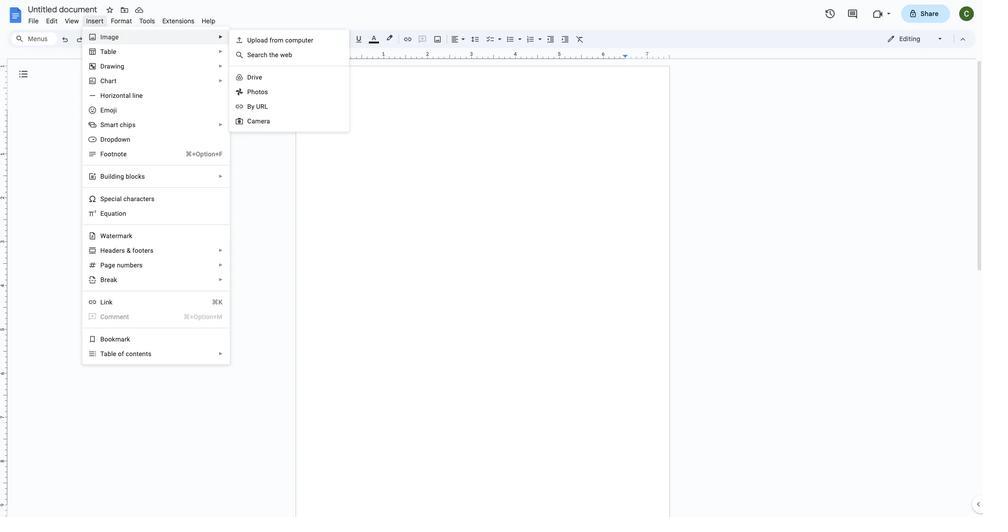 Task type: locate. For each thing, give the bounding box(es) containing it.
help
[[202, 17, 216, 25]]

e quation
[[100, 210, 126, 218]]

table of content s
[[100, 351, 152, 358]]

u
[[247, 37, 252, 44]]

i mage
[[100, 33, 119, 41]]

n
[[114, 151, 117, 158]]

foot
[[100, 151, 114, 158]]

co
[[100, 314, 108, 321]]

►
[[219, 34, 223, 39], [219, 49, 223, 54], [219, 64, 223, 69], [219, 78, 223, 83], [219, 122, 223, 127], [219, 174, 223, 179], [219, 248, 223, 253], [219, 263, 223, 268], [219, 278, 223, 283], [219, 352, 223, 357]]

right margin image
[[623, 52, 669, 59]]

from
[[270, 37, 284, 44]]

ookmark
[[105, 336, 130, 343]]

menu bar inside menu bar banner
[[25, 12, 219, 27]]

1 horizontal spatial d
[[247, 74, 252, 81]]

b left url at left top
[[247, 103, 252, 110]]

b up "table"
[[100, 336, 105, 343]]

insert menu item
[[83, 16, 107, 27]]

content
[[126, 351, 148, 358]]

application
[[0, 0, 984, 518]]

► for ilding blocks
[[219, 174, 223, 179]]

computer
[[285, 37, 314, 44]]

Star checkbox
[[103, 4, 116, 16]]

⌘k element
[[201, 298, 223, 307]]

by url b element
[[247, 103, 271, 110]]

y
[[252, 103, 255, 110]]

c
[[112, 196, 115, 203]]

main toolbar
[[57, 0, 588, 432]]

h eaders & footers
[[100, 247, 154, 255]]

⌘+option+m
[[184, 314, 223, 321]]

menu item containing co
[[83, 310, 230, 325]]

of
[[118, 351, 124, 358]]

table
[[100, 351, 116, 358]]

p
[[247, 88, 252, 96]]

Rename text field
[[25, 4, 103, 15]]

⌘k
[[212, 299, 223, 306]]

format menu item
[[107, 16, 136, 27]]

web
[[280, 51, 292, 59]]

pa
[[100, 262, 108, 269]]

d rawing
[[100, 63, 124, 70]]

0 vertical spatial d
[[100, 63, 105, 70]]

6 ► from the top
[[219, 174, 223, 179]]

pload
[[252, 37, 268, 44]]

mage
[[102, 33, 119, 41]]

footers
[[132, 247, 154, 255]]

ho r izontal line
[[100, 92, 143, 99]]

1 vertical spatial b
[[100, 173, 105, 180]]

rive
[[252, 74, 262, 81]]

checklist menu image
[[496, 33, 502, 36]]

► for t able
[[219, 49, 223, 54]]

10 ► from the top
[[219, 352, 223, 357]]

spe c ial characters
[[100, 196, 155, 203]]

b y url
[[247, 103, 268, 110]]

1 ► from the top
[[219, 34, 223, 39]]

rawing
[[105, 63, 124, 70]]

d up the p
[[247, 74, 252, 81]]

b ookmark
[[100, 336, 130, 343]]

eaders
[[105, 247, 125, 255]]

t
[[100, 48, 104, 55]]

menu bar containing file
[[25, 12, 219, 27]]

extensions menu item
[[159, 16, 198, 27]]

b
[[247, 103, 252, 110], [100, 173, 105, 180], [100, 336, 105, 343]]

4 ► from the top
[[219, 78, 223, 83]]

view menu item
[[61, 16, 83, 27]]

s
[[247, 51, 251, 59]]

u
[[105, 173, 108, 180]]

1 vertical spatial d
[[247, 74, 252, 81]]

characters
[[124, 196, 155, 203]]

d rive
[[247, 74, 262, 81]]

application containing share
[[0, 0, 984, 518]]

3 ► from the top
[[219, 64, 223, 69]]

help menu item
[[198, 16, 219, 27]]

c amera
[[247, 118, 270, 125]]

menu bar
[[25, 12, 219, 27]]

menu item
[[83, 310, 230, 325]]

top margin image
[[0, 66, 7, 113]]

smart
[[100, 121, 118, 129]]

drive d element
[[247, 74, 265, 81]]

d down t
[[100, 63, 105, 70]]

extensions
[[162, 17, 195, 25]]

b for y
[[247, 103, 252, 110]]

8 ► from the top
[[219, 263, 223, 268]]

page numbers g element
[[100, 262, 146, 269]]

brea
[[100, 277, 114, 284]]

2 vertical spatial b
[[100, 336, 105, 343]]

edit
[[46, 17, 58, 25]]

k
[[114, 277, 117, 284]]

url
[[256, 103, 268, 110]]

d
[[100, 63, 105, 70], [247, 74, 252, 81]]

the
[[269, 51, 279, 59]]

9 ► from the top
[[219, 278, 223, 283]]

h
[[100, 247, 105, 255]]

search the web s element
[[247, 51, 295, 59]]

7 ► from the top
[[219, 248, 223, 253]]

tools menu item
[[136, 16, 159, 27]]

menu containing i
[[60, 27, 230, 518]]

⌘+option+f
[[186, 151, 223, 158]]

c
[[247, 118, 252, 125]]

able
[[104, 48, 116, 55]]

foot n ote
[[100, 151, 127, 158]]

menu bar banner
[[0, 0, 984, 518]]

e
[[112, 262, 115, 269]]

r
[[109, 92, 111, 99]]

watermark
[[100, 233, 133, 240]]

b left the ilding
[[100, 173, 105, 180]]

2 ► from the top
[[219, 49, 223, 54]]

0 vertical spatial b
[[247, 103, 252, 110]]

menu
[[60, 27, 230, 518], [230, 30, 350, 132]]

d for rawing
[[100, 63, 105, 70]]

bottom margin image
[[0, 503, 7, 518]]

bookmark b element
[[100, 336, 133, 343]]

earch
[[251, 51, 268, 59]]

image i element
[[100, 33, 121, 41]]

0 horizontal spatial d
[[100, 63, 105, 70]]



Task type: vqa. For each thing, say whether or not it's contained in the screenshot.
out
no



Task type: describe. For each thing, give the bounding box(es) containing it.
break k element
[[100, 277, 120, 284]]

emoji 7 element
[[100, 107, 120, 114]]

► for brea k
[[219, 278, 223, 283]]

⌘+option+m element
[[173, 313, 223, 322]]

spe
[[100, 196, 112, 203]]

special characters c element
[[100, 196, 157, 203]]

ink
[[104, 299, 113, 306]]

upload from computer u element
[[247, 37, 316, 44]]

chips
[[120, 121, 136, 129]]

mode and view toolbar
[[881, 30, 971, 48]]

link l element
[[100, 299, 115, 306]]

ote
[[117, 151, 127, 158]]

► for i mage
[[219, 34, 223, 39]]

b for u
[[100, 173, 105, 180]]

co m ment
[[100, 314, 129, 321]]

t able
[[100, 48, 116, 55]]

share button
[[901, 5, 951, 23]]

camera c element
[[247, 118, 273, 125]]

text color image
[[369, 33, 379, 44]]

► for h eaders & footers
[[219, 248, 223, 253]]

blocks
[[126, 173, 145, 180]]

Menus field
[[11, 33, 57, 45]]

m
[[108, 314, 114, 321]]

footnote n element
[[100, 151, 129, 158]]

line
[[132, 92, 143, 99]]

share
[[921, 10, 939, 18]]

line & paragraph spacing image
[[470, 33, 481, 45]]

table of contents s element
[[100, 351, 154, 358]]

chart
[[100, 77, 116, 85]]

pa g e numbers
[[100, 262, 143, 269]]

menu containing u
[[230, 30, 350, 132]]

editing
[[900, 35, 921, 43]]

e
[[100, 210, 104, 218]]

insert
[[86, 17, 104, 25]]

horizontal line r element
[[100, 92, 146, 99]]

l
[[100, 299, 104, 306]]

editing button
[[881, 32, 950, 46]]

s earch the web
[[247, 51, 292, 59]]

brea k
[[100, 277, 117, 284]]

emoji
[[100, 107, 117, 114]]

g
[[108, 262, 112, 269]]

&
[[127, 247, 131, 255]]

ho
[[100, 92, 109, 99]]

izontal
[[111, 92, 131, 99]]

⌘+option+f element
[[175, 150, 223, 159]]

ment
[[114, 314, 129, 321]]

d for rive
[[247, 74, 252, 81]]

chart q element
[[100, 77, 119, 85]]

comment m element
[[100, 314, 132, 321]]

ial
[[115, 196, 122, 203]]

l ink
[[100, 299, 113, 306]]

► for d rawing
[[219, 64, 223, 69]]

format
[[111, 17, 132, 25]]

drawing d element
[[100, 63, 127, 70]]

photos p element
[[247, 88, 271, 96]]

p hotos
[[247, 88, 268, 96]]

hotos
[[252, 88, 268, 96]]

5 ► from the top
[[219, 122, 223, 127]]

ilding
[[108, 173, 124, 180]]

dropdown
[[100, 136, 130, 143]]

highlight color image
[[385, 33, 395, 44]]

s
[[148, 351, 152, 358]]

bulleted list menu image
[[516, 33, 522, 36]]

insert image image
[[433, 33, 443, 45]]

headers & footers h element
[[100, 247, 156, 255]]

file menu item
[[25, 16, 42, 27]]

► for e numbers
[[219, 263, 223, 268]]

building blocks u element
[[100, 173, 148, 180]]

tools
[[139, 17, 155, 25]]

amera
[[252, 118, 270, 125]]

file
[[28, 17, 39, 25]]

table t element
[[100, 48, 119, 55]]

edit menu item
[[42, 16, 61, 27]]

u pload from computer
[[247, 37, 314, 44]]

view
[[65, 17, 79, 25]]

numbers
[[117, 262, 143, 269]]

smart chips
[[100, 121, 136, 129]]

b u ilding blocks
[[100, 173, 145, 180]]

smart chips z element
[[100, 121, 138, 129]]

b for ookmark
[[100, 336, 105, 343]]

dropdown 6 element
[[100, 136, 133, 143]]

► for table of content s
[[219, 352, 223, 357]]

watermark j element
[[100, 233, 135, 240]]

quation
[[104, 210, 126, 218]]

i
[[100, 33, 102, 41]]

equation e element
[[100, 210, 129, 218]]



